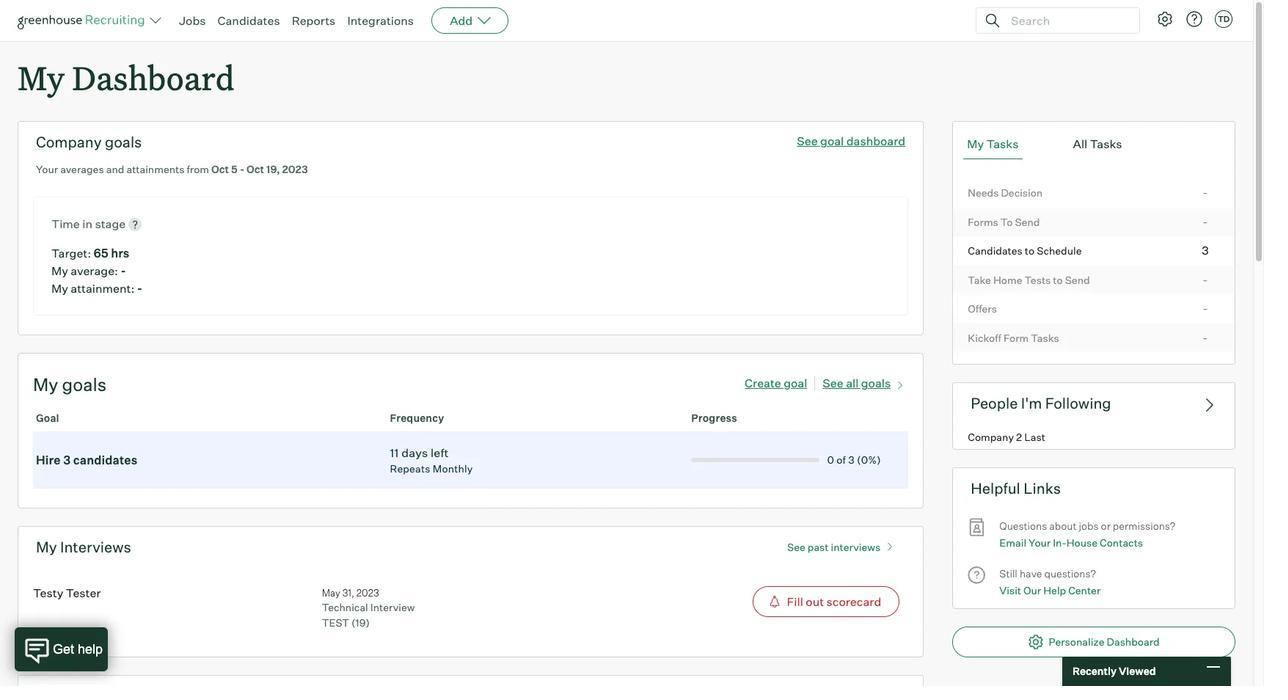 Task type: locate. For each thing, give the bounding box(es) containing it.
0 horizontal spatial 2023
[[282, 163, 308, 176]]

dashboard inside personalize dashboard link
[[1107, 636, 1160, 648]]

0 horizontal spatial 3
[[63, 453, 71, 467]]

0 vertical spatial send
[[1015, 216, 1040, 228]]

dashboard for my dashboard
[[72, 56, 235, 99]]

see for company goals
[[797, 134, 818, 148]]

candidates down forms to send
[[968, 245, 1023, 257]]

see goal dashboard
[[797, 134, 906, 148]]

tasks inside all tasks button
[[1091, 137, 1123, 151]]

td
[[1218, 14, 1230, 24]]

goal for see
[[821, 134, 844, 148]]

5
[[231, 163, 238, 176]]

fill
[[787, 594, 804, 609]]

questions about jobs or permissions? email your in-house contacts
[[1000, 520, 1176, 549]]

2023 right 31,
[[357, 587, 379, 599]]

0 horizontal spatial goal
[[784, 375, 808, 390]]

reports
[[292, 13, 336, 28]]

hrs
[[111, 246, 129, 260]]

to right tests
[[1054, 274, 1063, 286]]

candidates
[[218, 13, 280, 28], [968, 245, 1023, 257]]

0 horizontal spatial candidates
[[218, 13, 280, 28]]

tasks inside the my tasks button
[[987, 137, 1019, 151]]

hire
[[36, 453, 61, 467]]

1 vertical spatial 2023
[[357, 587, 379, 599]]

to up take home tests to send
[[1025, 245, 1035, 257]]

send down schedule
[[1066, 274, 1090, 286]]

center
[[1069, 584, 1101, 596]]

0 vertical spatial dashboard
[[72, 56, 235, 99]]

jobs
[[1079, 520, 1099, 532]]

home
[[994, 274, 1023, 286]]

questions?
[[1045, 568, 1097, 580]]

visit our help center link
[[1000, 583, 1101, 599]]

1 horizontal spatial company
[[968, 431, 1014, 443]]

0 horizontal spatial tasks
[[987, 137, 1019, 151]]

0 vertical spatial to
[[1025, 245, 1035, 257]]

1 vertical spatial to
[[1054, 274, 1063, 286]]

tasks right the form
[[1032, 332, 1060, 344]]

jobs
[[179, 13, 206, 28]]

company left 2
[[968, 431, 1014, 443]]

your
[[36, 163, 58, 176], [1029, 536, 1051, 549]]

2023 right 19,
[[282, 163, 308, 176]]

see left all
[[823, 375, 844, 390]]

1 horizontal spatial send
[[1066, 274, 1090, 286]]

2
[[1017, 431, 1023, 443]]

house
[[1067, 536, 1098, 549]]

company 2 last link
[[954, 424, 1235, 450]]

your left averages
[[36, 163, 58, 176]]

0 horizontal spatial company
[[36, 133, 102, 151]]

see past interviews link
[[780, 534, 906, 553]]

fill out scorecard
[[787, 594, 882, 609]]

0 vertical spatial your
[[36, 163, 58, 176]]

my for tasks
[[968, 137, 984, 151]]

send
[[1015, 216, 1040, 228], [1066, 274, 1090, 286]]

see past interviews
[[788, 541, 881, 553]]

tester
[[66, 586, 101, 600]]

2 horizontal spatial tasks
[[1091, 137, 1123, 151]]

1 horizontal spatial your
[[1029, 536, 1051, 549]]

see left dashboard
[[797, 134, 818, 148]]

0 horizontal spatial dashboard
[[72, 56, 235, 99]]

oct left 5
[[211, 163, 229, 176]]

viewed
[[1119, 665, 1156, 678]]

contacts
[[1100, 536, 1144, 549]]

needs
[[968, 187, 999, 199]]

1 vertical spatial your
[[1029, 536, 1051, 549]]

td button
[[1216, 10, 1233, 28]]

0 vertical spatial goal
[[821, 134, 844, 148]]

company for company 2 last
[[968, 431, 1014, 443]]

dashboard up viewed
[[1107, 636, 1160, 648]]

2023 inside may 31, 2023 technical interview test (19)
[[357, 587, 379, 599]]

1 vertical spatial candidates
[[968, 245, 1023, 257]]

helpful
[[971, 480, 1021, 498]]

visit
[[1000, 584, 1022, 596]]

company
[[36, 133, 102, 151], [968, 431, 1014, 443]]

people i'm following link
[[953, 383, 1236, 424]]

still have questions? visit our help center
[[1000, 568, 1101, 596]]

0 horizontal spatial oct
[[211, 163, 229, 176]]

testy tester link
[[33, 586, 101, 600]]

tasks right all
[[1091, 137, 1123, 151]]

create goal
[[745, 375, 808, 390]]

0 vertical spatial see
[[797, 134, 818, 148]]

dashboard
[[72, 56, 235, 99], [1107, 636, 1160, 648]]

see all goals link
[[823, 373, 909, 390]]

testy
[[33, 586, 63, 600]]

in
[[82, 216, 92, 231]]

0 vertical spatial company
[[36, 133, 102, 151]]

company inside 'link'
[[968, 431, 1014, 443]]

65
[[94, 246, 109, 260]]

progress bar
[[692, 458, 820, 462]]

tasks for my tasks
[[987, 137, 1019, 151]]

personalize dashboard
[[1049, 636, 1160, 648]]

2 vertical spatial see
[[788, 541, 806, 553]]

your left in-
[[1029, 536, 1051, 549]]

company 2 last
[[968, 431, 1046, 443]]

attainments
[[127, 163, 185, 176]]

tab list
[[964, 129, 1225, 159]]

my tasks
[[968, 137, 1019, 151]]

1 horizontal spatial 2023
[[357, 587, 379, 599]]

hire 3 candidates
[[36, 453, 138, 467]]

integrations link
[[347, 13, 414, 28]]

1 vertical spatial goal
[[784, 375, 808, 390]]

1 vertical spatial company
[[968, 431, 1014, 443]]

all
[[1074, 137, 1088, 151]]

2023
[[282, 163, 308, 176], [357, 587, 379, 599]]

1 horizontal spatial goal
[[821, 134, 844, 148]]

1 horizontal spatial dashboard
[[1107, 636, 1160, 648]]

still
[[1000, 568, 1018, 580]]

testy tester
[[33, 586, 101, 600]]

3
[[1202, 243, 1209, 258], [63, 453, 71, 467], [849, 453, 855, 466]]

goal
[[821, 134, 844, 148], [784, 375, 808, 390]]

1 horizontal spatial oct
[[247, 163, 264, 176]]

see inside "link"
[[788, 541, 806, 553]]

company up averages
[[36, 133, 102, 151]]

0 of 3 (0%)
[[828, 453, 881, 466]]

goal left dashboard
[[821, 134, 844, 148]]

interviews
[[831, 541, 881, 553]]

interview
[[371, 601, 415, 614]]

see all goals
[[823, 375, 891, 390]]

goal right the 'create'
[[784, 375, 808, 390]]

my interviews
[[36, 538, 131, 556]]

scorecard
[[827, 594, 882, 609]]

technical
[[322, 601, 368, 614]]

my for goals
[[33, 373, 58, 395]]

goals for my goals
[[62, 373, 107, 395]]

repeats
[[390, 462, 431, 475]]

1 horizontal spatial candidates
[[968, 245, 1023, 257]]

see
[[797, 134, 818, 148], [823, 375, 844, 390], [788, 541, 806, 553]]

permissions?
[[1113, 520, 1176, 532]]

1 vertical spatial dashboard
[[1107, 636, 1160, 648]]

integrations
[[347, 13, 414, 28]]

see left past
[[788, 541, 806, 553]]

to
[[1025, 245, 1035, 257], [1054, 274, 1063, 286]]

send right to
[[1015, 216, 1040, 228]]

average:
[[71, 263, 118, 278]]

0 vertical spatial candidates
[[218, 13, 280, 28]]

candidates right jobs
[[218, 13, 280, 28]]

2 oct from the left
[[247, 163, 264, 176]]

tab list containing my tasks
[[964, 129, 1225, 159]]

your averages and attainments from oct 5 - oct 19, 2023
[[36, 163, 308, 176]]

19,
[[266, 163, 280, 176]]

see goal dashboard link
[[797, 134, 906, 148]]

i'm
[[1022, 394, 1043, 413]]

my inside button
[[968, 137, 984, 151]]

oct left 19,
[[247, 163, 264, 176]]

1 vertical spatial send
[[1066, 274, 1090, 286]]

tasks
[[987, 137, 1019, 151], [1091, 137, 1123, 151], [1032, 332, 1060, 344]]

0 horizontal spatial to
[[1025, 245, 1035, 257]]

last
[[1025, 431, 1046, 443]]

dashboard down jobs
[[72, 56, 235, 99]]

tasks up the needs decision
[[987, 137, 1019, 151]]

time in
[[51, 216, 95, 231]]



Task type: vqa. For each thing, say whether or not it's contained in the screenshot.
'Following'
yes



Task type: describe. For each thing, give the bounding box(es) containing it.
about
[[1050, 520, 1077, 532]]

stage
[[95, 216, 126, 231]]

create goal link
[[745, 375, 823, 390]]

0 vertical spatial 2023
[[282, 163, 308, 176]]

people i'm following
[[971, 394, 1112, 413]]

goals for company goals
[[105, 133, 142, 151]]

of
[[837, 453, 846, 466]]

add
[[450, 13, 473, 28]]

out
[[806, 594, 824, 609]]

your inside questions about jobs or permissions? email your in-house contacts
[[1029, 536, 1051, 549]]

dashboard
[[847, 134, 906, 148]]

goal for create
[[784, 375, 808, 390]]

reports link
[[292, 13, 336, 28]]

all tasks
[[1074, 137, 1123, 151]]

from
[[187, 163, 209, 176]]

interviews
[[60, 538, 131, 556]]

have
[[1020, 568, 1043, 580]]

0 horizontal spatial your
[[36, 163, 58, 176]]

candidates to schedule
[[968, 245, 1082, 257]]

averages
[[60, 163, 104, 176]]

to
[[1001, 216, 1013, 228]]

see for my interviews
[[788, 541, 806, 553]]

dashboard for personalize dashboard
[[1107, 636, 1160, 648]]

needs decision
[[968, 187, 1043, 199]]

0
[[828, 453, 835, 466]]

take home tests to send
[[968, 274, 1090, 286]]

0 horizontal spatial send
[[1015, 216, 1040, 228]]

progress
[[692, 412, 738, 424]]

personalize
[[1049, 636, 1105, 648]]

may
[[322, 587, 341, 599]]

my for interviews
[[36, 538, 57, 556]]

monthly
[[433, 462, 473, 475]]

1 horizontal spatial to
[[1054, 274, 1063, 286]]

tests
[[1025, 274, 1051, 286]]

1 horizontal spatial tasks
[[1032, 332, 1060, 344]]

my for dashboard
[[18, 56, 65, 99]]

goals inside 'see all goals' link
[[862, 375, 891, 390]]

may 31, 2023 technical interview test (19)
[[322, 587, 415, 629]]

1 horizontal spatial 3
[[849, 453, 855, 466]]

decision
[[1002, 187, 1043, 199]]

greenhouse recruiting image
[[18, 12, 150, 29]]

target: 65 hrs my average: - my attainment: -
[[51, 246, 142, 296]]

questions
[[1000, 520, 1048, 532]]

all
[[846, 375, 859, 390]]

11 days left repeats monthly
[[390, 445, 473, 475]]

people
[[971, 394, 1018, 413]]

forms to send
[[968, 216, 1040, 228]]

candidates for candidates to schedule
[[968, 245, 1023, 257]]

company goals
[[36, 133, 142, 151]]

personalize dashboard link
[[953, 627, 1236, 658]]

fill out scorecard link
[[611, 586, 900, 617]]

Search text field
[[1008, 10, 1127, 31]]

configure image
[[1157, 10, 1174, 28]]

take
[[968, 274, 992, 286]]

goal
[[36, 412, 59, 424]]

form
[[1004, 332, 1029, 344]]

all tasks button
[[1070, 129, 1126, 159]]

target:
[[51, 246, 91, 260]]

company for company goals
[[36, 133, 102, 151]]

my dashboard
[[18, 56, 235, 99]]

td button
[[1213, 7, 1236, 31]]

recently viewed
[[1073, 665, 1156, 678]]

following
[[1046, 394, 1112, 413]]

kickoff form tasks
[[968, 332, 1060, 344]]

(19)
[[352, 616, 370, 629]]

forms
[[968, 216, 999, 228]]

11
[[390, 445, 399, 460]]

candidates
[[73, 453, 138, 467]]

test
[[322, 616, 349, 629]]

in-
[[1053, 536, 1067, 549]]

links
[[1024, 480, 1062, 498]]

and
[[106, 163, 124, 176]]

2 horizontal spatial 3
[[1202, 243, 1209, 258]]

add button
[[432, 7, 509, 34]]

1 vertical spatial see
[[823, 375, 844, 390]]

kickoff
[[968, 332, 1002, 344]]

time
[[51, 216, 80, 231]]

tasks for all tasks
[[1091, 137, 1123, 151]]

schedule
[[1037, 245, 1082, 257]]

offers
[[968, 303, 997, 315]]

31,
[[343, 587, 354, 599]]

helpful links
[[971, 480, 1062, 498]]

create
[[745, 375, 782, 390]]

or
[[1101, 520, 1111, 532]]

candidates for candidates
[[218, 13, 280, 28]]

jobs link
[[179, 13, 206, 28]]

help
[[1044, 584, 1067, 596]]

recently
[[1073, 665, 1117, 678]]

past
[[808, 541, 829, 553]]

1 oct from the left
[[211, 163, 229, 176]]



